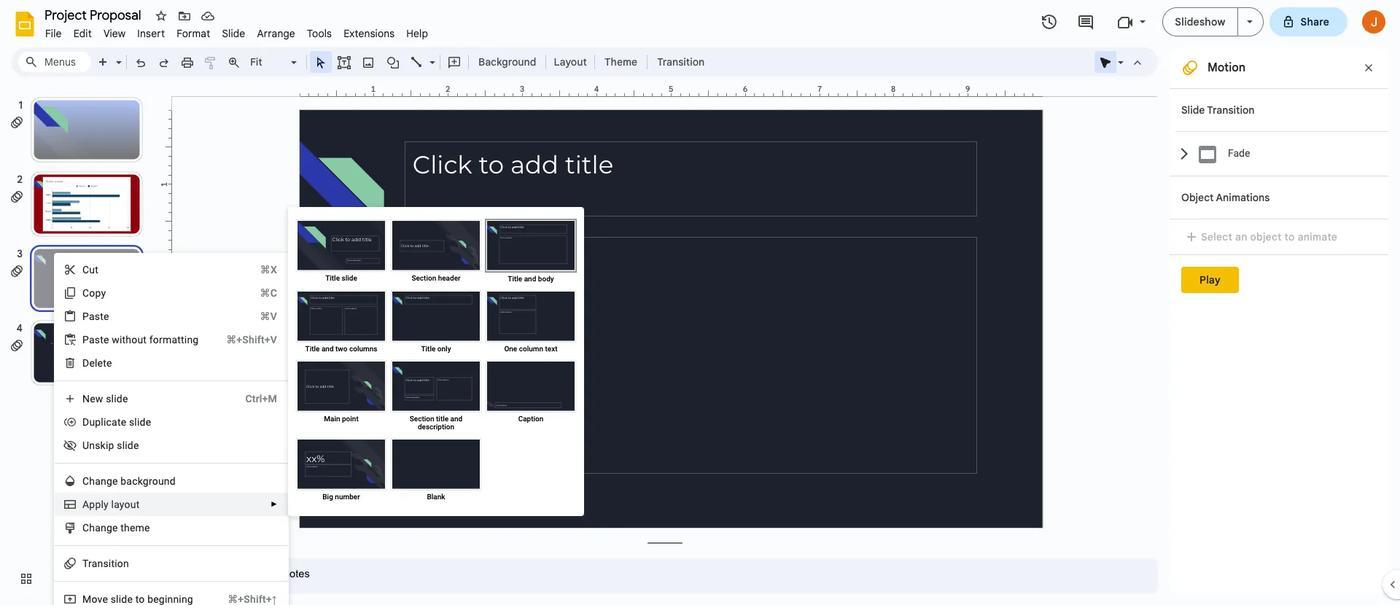 Task type: locate. For each thing, give the bounding box(es) containing it.
format
[[177, 27, 210, 40]]

2 vertical spatial and
[[451, 415, 463, 423]]

slide
[[342, 274, 357, 282], [106, 393, 128, 405], [129, 417, 151, 428], [117, 440, 139, 452]]

pply
[[89, 499, 109, 511]]

1 paste from the top
[[82, 311, 109, 322]]

background
[[121, 476, 176, 487]]

section title and description
[[410, 415, 463, 431]]

duplicate
[[82, 417, 126, 428]]

paste down copy
[[82, 311, 109, 322]]

menu bar containing file
[[39, 19, 434, 43]]

slide
[[222, 27, 245, 40], [1182, 104, 1205, 117]]

and
[[524, 275, 536, 283], [322, 345, 334, 353], [451, 415, 463, 423]]

slide inside menu item
[[222, 27, 245, 40]]

1 vertical spatial paste
[[82, 334, 109, 346]]

a
[[82, 499, 89, 511]]

row
[[294, 217, 579, 288], [294, 288, 579, 358], [294, 358, 579, 436], [294, 436, 579, 506]]

big number
[[323, 493, 360, 501]]

menu
[[54, 253, 289, 606]]

object
[[1182, 191, 1214, 204]]

2 row from the top
[[294, 288, 579, 358]]

layout button
[[550, 51, 592, 73]]

transition inside the motion section
[[1208, 104, 1255, 117]]

paste up delete
[[82, 334, 109, 346]]

file menu item
[[39, 25, 68, 42]]

slide down the duplicate slide on the bottom
[[117, 440, 139, 452]]

paste without formatting
[[82, 334, 199, 346]]

layout
[[111, 499, 140, 511]]

change up pply
[[82, 476, 118, 487]]

unskip slide
[[82, 440, 139, 452]]

0 horizontal spatial and
[[322, 345, 334, 353]]

animate
[[1298, 231, 1338, 244]]

slide inside the motion section
[[1182, 104, 1205, 117]]

0 vertical spatial change
[[82, 476, 118, 487]]

tools
[[307, 27, 332, 40]]

play button
[[1182, 267, 1240, 293]]

motion section
[[1170, 47, 1389, 594]]

main point
[[324, 415, 359, 423]]

⌘+shift+v element
[[209, 333, 277, 347]]

change background
[[82, 476, 176, 487]]

1 horizontal spatial and
[[451, 415, 463, 423]]

arrange menu item
[[251, 25, 301, 42]]

Rename text field
[[39, 6, 150, 23]]

main toolbar
[[90, 51, 712, 73]]

slide right duplicate
[[129, 417, 151, 428]]

cell inside 'motion' application
[[484, 436, 579, 506]]

paste for paste without formatting
[[82, 334, 109, 346]]

new slide
[[82, 393, 128, 405]]

paste
[[82, 311, 109, 322], [82, 334, 109, 346]]

1 change from the top
[[82, 476, 118, 487]]

0 horizontal spatial transition
[[82, 558, 129, 570]]

layout
[[554, 55, 587, 69]]

0 vertical spatial and
[[524, 275, 536, 283]]

menu bar banner
[[0, 0, 1401, 606]]

Zoom field
[[246, 52, 304, 73]]

2 horizontal spatial transition
[[1208, 104, 1255, 117]]

⌘x element
[[243, 263, 277, 277]]

presentation options image
[[1247, 20, 1253, 23]]

section left title
[[410, 415, 434, 423]]

slide for slide
[[222, 27, 245, 40]]

title only
[[421, 345, 451, 353]]

2 vertical spatial transition
[[82, 558, 129, 570]]

title right ⌘x
[[326, 274, 340, 282]]

row containing main point
[[294, 358, 579, 436]]

section
[[412, 274, 436, 282], [410, 415, 434, 423]]

play
[[1200, 274, 1221, 287]]

transition down change theme
[[82, 558, 129, 570]]

and right title
[[451, 415, 463, 423]]

object
[[1251, 231, 1282, 244]]

and left two
[[322, 345, 334, 353]]

title left two
[[305, 345, 320, 353]]

slide inside row
[[342, 274, 357, 282]]

theme button
[[598, 51, 644, 73]]

transition down motion
[[1208, 104, 1255, 117]]

section inside section title and description
[[410, 415, 434, 423]]

⌘v element
[[243, 309, 277, 324]]

big
[[323, 493, 333, 501]]

copy
[[82, 287, 106, 299]]

share
[[1301, 15, 1330, 28]]

0 vertical spatial paste
[[82, 311, 109, 322]]

file
[[45, 27, 62, 40]]

row containing title slide
[[294, 217, 579, 288]]

and inside section title and description
[[451, 415, 463, 423]]

help menu item
[[401, 25, 434, 42]]

title and two columns
[[305, 345, 378, 353]]

1 vertical spatial and
[[322, 345, 334, 353]]

0 vertical spatial section
[[412, 274, 436, 282]]

theme
[[605, 55, 638, 69]]

2 paste from the top
[[82, 334, 109, 346]]

3 row from the top
[[294, 358, 579, 436]]

duplicate slide
[[82, 417, 151, 428]]

blank
[[427, 493, 445, 501]]

slide menu item
[[216, 25, 251, 42]]

⌘x
[[260, 264, 277, 276]]

description
[[418, 423, 455, 431]]

background button
[[472, 51, 543, 73]]

change down pply
[[82, 522, 118, 534]]

paste for paste
[[82, 311, 109, 322]]

slide for slide transition
[[1182, 104, 1205, 117]]

section left header
[[412, 274, 436, 282]]

change
[[82, 476, 118, 487], [82, 522, 118, 534]]

point
[[342, 415, 359, 423]]

title left only on the left bottom
[[421, 345, 436, 353]]

1 vertical spatial section
[[410, 415, 434, 423]]

change theme
[[82, 522, 150, 534]]

to
[[1285, 231, 1295, 244]]

cut
[[82, 264, 99, 276]]

cell
[[484, 436, 579, 506]]

insert image image
[[360, 52, 377, 72]]

slideshow
[[1176, 15, 1226, 28]]

⌘c element
[[243, 286, 277, 301]]

menu containing cut
[[54, 253, 289, 606]]

background
[[479, 55, 537, 69]]

1 horizontal spatial transition
[[657, 55, 705, 69]]

fade tab
[[1176, 131, 1389, 176]]

select
[[1202, 231, 1233, 244]]

section for section title and description
[[410, 415, 434, 423]]

1 horizontal spatial slide
[[1182, 104, 1205, 117]]

2 horizontal spatial and
[[524, 275, 536, 283]]

2 change from the top
[[82, 522, 118, 534]]

slide up the duplicate slide on the bottom
[[106, 393, 128, 405]]

1 vertical spatial slide
[[1182, 104, 1205, 117]]

shape image
[[385, 52, 402, 72]]

0 horizontal spatial slide
[[222, 27, 245, 40]]

live pointer settings image
[[1115, 53, 1124, 58]]

slide for new slide
[[106, 393, 128, 405]]

1 vertical spatial change
[[82, 522, 118, 534]]

0 vertical spatial slide
[[222, 27, 245, 40]]

apply layout a element
[[82, 499, 144, 511]]

navigation
[[0, 82, 161, 606]]

number
[[335, 493, 360, 501]]

0 vertical spatial transition
[[657, 55, 705, 69]]

row containing title and two columns
[[294, 288, 579, 358]]

and left body at the left of page
[[524, 275, 536, 283]]

a pply layout
[[82, 499, 140, 511]]

menu inside 'motion' application
[[54, 253, 289, 606]]

slide for unskip slide
[[117, 440, 139, 452]]

title
[[326, 274, 340, 282], [508, 275, 523, 283], [305, 345, 320, 353], [421, 345, 436, 353]]

main
[[324, 415, 340, 423]]

1 vertical spatial transition
[[1208, 104, 1255, 117]]

1 row from the top
[[294, 217, 579, 288]]

fade
[[1229, 148, 1251, 159]]

title left body at the left of page
[[508, 275, 523, 283]]

transition right 'theme'
[[657, 55, 705, 69]]

transition
[[657, 55, 705, 69], [1208, 104, 1255, 117], [82, 558, 129, 570]]

4 row from the top
[[294, 436, 579, 506]]

menu bar
[[39, 19, 434, 43]]

slide up two
[[342, 274, 357, 282]]

slide transition
[[1182, 104, 1255, 117]]



Task type: describe. For each thing, give the bounding box(es) containing it.
title for title and body
[[508, 275, 523, 283]]

an
[[1236, 231, 1248, 244]]

and for two
[[322, 345, 334, 353]]

motion
[[1208, 61, 1246, 75]]

Star checkbox
[[151, 6, 171, 26]]

format menu item
[[171, 25, 216, 42]]

title for title slide
[[326, 274, 340, 282]]

title for title only
[[421, 345, 436, 353]]

change for change background
[[82, 476, 118, 487]]

extensions
[[344, 27, 395, 40]]

help
[[407, 27, 428, 40]]

unskip
[[82, 440, 114, 452]]

delete
[[82, 357, 112, 369]]

row containing big number
[[294, 436, 579, 506]]

select an object to animate button
[[1182, 228, 1348, 246]]

text
[[545, 345, 558, 353]]

arrange
[[257, 27, 295, 40]]

Menus field
[[18, 52, 91, 72]]

section for section header
[[412, 274, 436, 282]]

title and body
[[508, 275, 554, 283]]

slide for duplicate slide
[[129, 417, 151, 428]]

⌘+shift+up element
[[210, 592, 277, 606]]

navigation inside 'motion' application
[[0, 82, 161, 606]]

ctrl+m
[[245, 393, 277, 405]]

one column text
[[504, 345, 558, 353]]

mode and view toolbar
[[1094, 47, 1150, 77]]

slideshow button
[[1163, 7, 1238, 36]]

insert
[[137, 27, 165, 40]]

view menu item
[[98, 25, 132, 42]]

section header
[[412, 274, 461, 282]]

object animations
[[1182, 191, 1270, 204]]

new
[[82, 393, 103, 405]]

title slide
[[326, 274, 357, 282]]

►
[[271, 500, 278, 509]]

slide for title slide
[[342, 274, 357, 282]]

formatting
[[149, 334, 199, 346]]

motion application
[[0, 0, 1401, 606]]

share button
[[1270, 7, 1348, 36]]

caption
[[518, 415, 544, 423]]

change for change theme
[[82, 522, 118, 534]]

view
[[104, 27, 126, 40]]

header
[[438, 274, 461, 282]]

edit menu item
[[68, 25, 98, 42]]

⌘+shift+v
[[226, 334, 277, 346]]

two
[[336, 345, 348, 353]]

tools menu item
[[301, 25, 338, 42]]

select an object to animate
[[1202, 231, 1338, 244]]

one
[[504, 345, 517, 353]]

columns
[[349, 345, 378, 353]]

menu bar inside menu bar banner
[[39, 19, 434, 43]]

new slide with layout image
[[112, 53, 122, 58]]

without
[[112, 334, 147, 346]]

theme
[[121, 522, 150, 534]]

body
[[538, 275, 554, 283]]

only
[[438, 345, 451, 353]]

⌘v
[[260, 311, 277, 322]]

column
[[519, 345, 544, 353]]

animations
[[1217, 191, 1270, 204]]

⌘c
[[260, 287, 277, 299]]

title
[[436, 415, 449, 423]]

ctrl+m element
[[228, 392, 277, 406]]

and for body
[[524, 275, 536, 283]]

Zoom text field
[[248, 52, 289, 72]]

edit
[[73, 27, 92, 40]]

title for title and two columns
[[305, 345, 320, 353]]

transition inside button
[[657, 55, 705, 69]]

insert menu item
[[132, 25, 171, 42]]

extensions menu item
[[338, 25, 401, 42]]

transition button
[[651, 51, 711, 73]]



Task type: vqa. For each thing, say whether or not it's contained in the screenshot.


